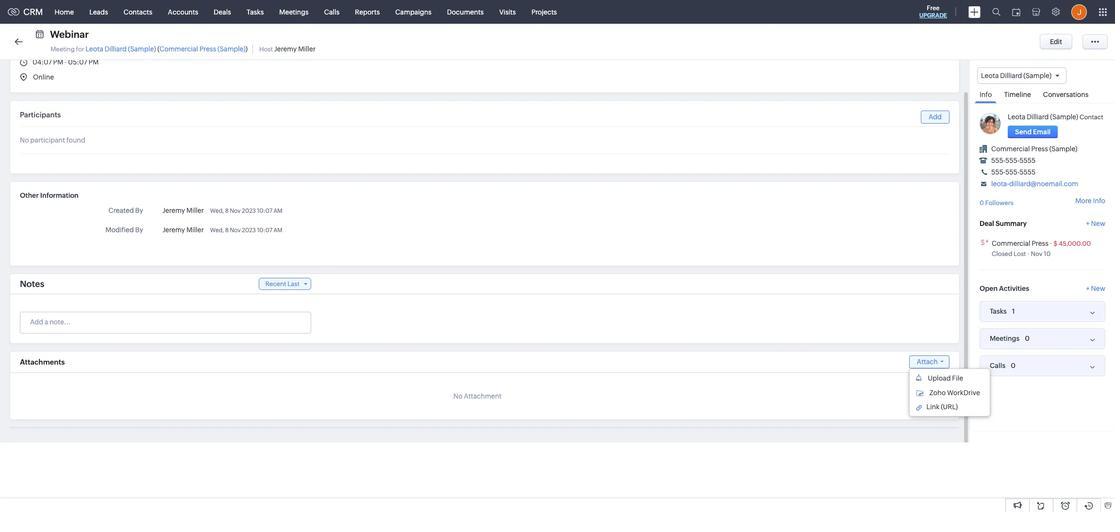 Task type: describe. For each thing, give the bounding box(es) containing it.
webinar
[[50, 29, 89, 40]]

no attachment
[[453, 393, 502, 401]]

commercial press link
[[992, 240, 1049, 247]]

meetings link
[[272, 0, 316, 24]]

$
[[1054, 240, 1058, 247]]

visits
[[499, 8, 516, 16]]

modified by
[[106, 226, 143, 234]]

timeline link
[[1000, 84, 1036, 103]]

am for created by
[[274, 208, 283, 215]]

jeremy miller for created by
[[163, 207, 204, 215]]

contacts
[[124, 8, 152, 16]]

no for no attachment
[[453, 393, 463, 401]]

info link
[[975, 84, 997, 104]]

link
[[927, 404, 940, 411]]

0 vertical spatial commercial press (sample) link
[[160, 45, 246, 53]]

search element
[[987, 0, 1007, 24]]

online
[[33, 73, 54, 81]]

commercial press (sample)
[[992, 145, 1078, 153]]

leads
[[89, 8, 108, 16]]

45,000.00
[[1059, 240, 1091, 247]]

nov inside commercial press · $ 45,000.00 closed lost · nov 10
[[1031, 250, 1043, 258]]

0 for calls
[[1011, 362, 1016, 370]]

found
[[66, 136, 85, 144]]

press for commercial press · $ 45,000.00 closed lost · nov 10
[[1032, 240, 1049, 247]]

04:07 pm - 05:07 pm
[[33, 58, 99, 66]]

(sample) left host
[[218, 45, 246, 53]]

upload
[[928, 375, 951, 383]]

miller for modified by
[[186, 226, 204, 234]]

attach
[[917, 358, 938, 366]]

1 vertical spatial leota dilliard (sample) link
[[1008, 113, 1079, 121]]

link (url)
[[927, 404, 958, 411]]

reports
[[355, 8, 380, 16]]

participant
[[30, 136, 65, 144]]

meeting for leota dilliard (sample) ( commercial press (sample) )
[[50, 45, 248, 53]]

0 for meetings
[[1025, 335, 1030, 343]]

miller for created by
[[186, 207, 204, 215]]

last
[[288, 281, 300, 288]]

commercial for commercial press · $ 45,000.00 closed lost · nov 10
[[992, 240, 1031, 247]]

closed
[[992, 250, 1013, 258]]

2 new from the top
[[1091, 285, 1106, 293]]

created by
[[109, 207, 143, 215]]

(sample) for leota dilliard (sample) contact
[[1050, 113, 1079, 121]]

upgrade
[[920, 12, 947, 19]]

more
[[1076, 197, 1092, 205]]

profile element
[[1066, 0, 1093, 24]]

accounts
[[168, 8, 198, 16]]

wed, 8 nov 2023 10:07 am for created by
[[210, 208, 283, 215]]

0 horizontal spatial dilliard
[[105, 45, 127, 53]]

no for no participant found
[[20, 136, 29, 144]]

05:07
[[68, 58, 87, 66]]

projects link
[[524, 0, 565, 24]]

0 vertical spatial info
[[980, 91, 992, 99]]

free
[[927, 4, 940, 12]]

visits link
[[492, 0, 524, 24]]

leota-
[[992, 180, 1009, 188]]

jeremy miller for modified by
[[163, 226, 204, 234]]

deal
[[980, 220, 994, 228]]

zoho
[[930, 390, 946, 397]]

-
[[65, 58, 67, 66]]

jeremy for modified by
[[163, 226, 185, 234]]

summary
[[996, 220, 1027, 228]]

(sample) left (
[[128, 45, 156, 53]]

)
[[246, 45, 248, 53]]

information
[[40, 192, 79, 200]]

more info link
[[1076, 197, 1106, 205]]

04:07
[[33, 58, 52, 66]]

conversations link
[[1039, 84, 1094, 103]]

add
[[929, 113, 942, 121]]

by for created by
[[135, 207, 143, 215]]

1 555-555-5555 from the top
[[992, 157, 1036, 165]]

contacts link
[[116, 0, 160, 24]]

home link
[[47, 0, 82, 24]]

meeting
[[50, 46, 75, 53]]

+ new link
[[1086, 220, 1106, 232]]

reports link
[[347, 0, 388, 24]]

workdrive
[[947, 390, 980, 397]]

10:07 for created by
[[257, 208, 272, 215]]

0 vertical spatial leota
[[86, 45, 103, 53]]

leota dilliard (sample)
[[981, 72, 1052, 80]]

0 vertical spatial press
[[200, 45, 216, 53]]

2 555-555-5555 from the top
[[992, 169, 1036, 176]]

(url)
[[941, 404, 958, 411]]

attachments
[[20, 358, 65, 367]]

1 + from the top
[[1086, 220, 1090, 228]]

tasks link
[[239, 0, 272, 24]]

crm
[[23, 7, 43, 17]]

deals link
[[206, 0, 239, 24]]

(sample) for commercial press (sample)
[[1050, 145, 1078, 153]]

dilliard@noemail.com
[[1009, 180, 1079, 188]]

1 vertical spatial meetings
[[990, 335, 1020, 343]]

leads link
[[82, 0, 116, 24]]

leota dilliard (sample) contact
[[1008, 113, 1104, 121]]

1 5555 from the top
[[1020, 157, 1036, 165]]

home
[[55, 8, 74, 16]]

dilliard for leota dilliard (sample) contact
[[1027, 113, 1049, 121]]

modified
[[106, 226, 134, 234]]

attachment
[[464, 393, 502, 401]]

recent last
[[266, 281, 300, 288]]

8 for modified by
[[225, 227, 229, 234]]

crm link
[[8, 7, 43, 17]]

nov for modified by
[[230, 227, 241, 234]]

1 horizontal spatial commercial press (sample) link
[[992, 145, 1078, 153]]

1 pm from the left
[[53, 58, 63, 66]]

0 vertical spatial ·
[[1050, 240, 1052, 247]]

leota-dilliard@noemail.com
[[992, 180, 1079, 188]]

participants
[[20, 111, 61, 119]]

1 new from the top
[[1091, 220, 1106, 228]]

free upgrade
[[920, 4, 947, 19]]

for
[[76, 46, 84, 53]]

calls inside 'calls' link
[[324, 8, 340, 16]]

calls link
[[316, 0, 347, 24]]

conversations
[[1043, 91, 1089, 99]]

recent
[[266, 281, 286, 288]]

create menu element
[[963, 0, 987, 24]]

campaigns link
[[388, 0, 439, 24]]

am for modified by
[[274, 227, 283, 234]]

open activities
[[980, 285, 1029, 293]]

2 + new from the top
[[1086, 285, 1106, 293]]

wed, for created by
[[210, 208, 224, 215]]

documents
[[447, 8, 484, 16]]

other
[[20, 192, 39, 200]]

no participant found
[[20, 136, 85, 144]]

jeremy for created by
[[163, 207, 185, 215]]



Task type: locate. For each thing, give the bounding box(es) containing it.
timeline
[[1004, 91, 1031, 99]]

commercial up leota- at top right
[[992, 145, 1030, 153]]

wed,
[[210, 208, 224, 215], [210, 227, 224, 234]]

0 horizontal spatial ·
[[1028, 250, 1030, 258]]

other information
[[20, 192, 79, 200]]

by
[[135, 207, 143, 215], [135, 226, 143, 234]]

2 horizontal spatial dilliard
[[1027, 113, 1049, 121]]

leota dilliard (sample) link left (
[[86, 45, 156, 53]]

dilliard inside field
[[1000, 72, 1022, 80]]

leota up info link
[[981, 72, 999, 80]]

2 5555 from the top
[[1020, 169, 1036, 176]]

1 horizontal spatial dilliard
[[1000, 72, 1022, 80]]

contact
[[1080, 114, 1104, 121]]

0 vertical spatial 0
[[980, 200, 984, 207]]

· right lost
[[1028, 250, 1030, 258]]

·
[[1050, 240, 1052, 247], [1028, 250, 1030, 258]]

tasks
[[247, 8, 264, 16], [990, 308, 1007, 316]]

pm left -
[[53, 58, 63, 66]]

· left $
[[1050, 240, 1052, 247]]

dilliard right for
[[105, 45, 127, 53]]

leota-dilliard@noemail.com link
[[992, 180, 1079, 188]]

1 vertical spatial jeremy miller
[[163, 226, 204, 234]]

1 vertical spatial wed,
[[210, 227, 224, 234]]

1 horizontal spatial 0
[[1011, 362, 1016, 370]]

2 vertical spatial 0
[[1011, 362, 1016, 370]]

commercial press (sample) link up the leota-dilliard@noemail.com link
[[992, 145, 1078, 153]]

0 vertical spatial 555-555-5555
[[992, 157, 1036, 165]]

0 horizontal spatial pm
[[53, 58, 63, 66]]

nov for created by
[[230, 208, 241, 215]]

jeremy miller
[[163, 207, 204, 215], [163, 226, 204, 234]]

2 wed, 8 nov 2023 10:07 am from the top
[[210, 227, 283, 234]]

by right modified
[[135, 226, 143, 234]]

more info
[[1076, 197, 1106, 205]]

1 vertical spatial 555-555-5555
[[992, 169, 1036, 176]]

create menu image
[[969, 6, 981, 18]]

0 vertical spatial + new
[[1086, 220, 1106, 228]]

1 vertical spatial by
[[135, 226, 143, 234]]

host jeremy miller
[[259, 45, 316, 53]]

8 for created by
[[225, 208, 229, 215]]

zoho workdrive
[[930, 390, 980, 397]]

0 vertical spatial wed, 8 nov 2023 10:07 am
[[210, 208, 283, 215]]

0 vertical spatial calls
[[324, 8, 340, 16]]

deal summary
[[980, 220, 1027, 228]]

+
[[1086, 220, 1090, 228], [1086, 285, 1090, 293]]

lost
[[1014, 250, 1026, 258]]

1 vertical spatial commercial
[[992, 145, 1030, 153]]

2 vertical spatial dilliard
[[1027, 113, 1049, 121]]

commercial press (sample) link
[[160, 45, 246, 53], [992, 145, 1078, 153]]

1 wed, from the top
[[210, 208, 224, 215]]

press left )
[[200, 45, 216, 53]]

2 2023 from the top
[[242, 227, 256, 234]]

1 vertical spatial 8
[[225, 227, 229, 234]]

0 vertical spatial leota dilliard (sample) link
[[86, 45, 156, 53]]

1 horizontal spatial leota dilliard (sample) link
[[1008, 113, 1079, 121]]

0 horizontal spatial meetings
[[279, 8, 309, 16]]

0 vertical spatial commercial
[[160, 45, 198, 53]]

0 horizontal spatial leota
[[86, 45, 103, 53]]

pm
[[53, 58, 63, 66], [89, 58, 99, 66]]

1 horizontal spatial info
[[1093, 197, 1106, 205]]

2023
[[242, 208, 256, 215], [242, 227, 256, 234]]

None button
[[1040, 34, 1073, 50], [1008, 126, 1058, 138], [1040, 34, 1073, 50], [1008, 126, 1058, 138]]

commercial down accounts
[[160, 45, 198, 53]]

0 vertical spatial 8
[[225, 208, 229, 215]]

0 vertical spatial no
[[20, 136, 29, 144]]

0 horizontal spatial no
[[20, 136, 29, 144]]

no
[[20, 136, 29, 144], [453, 393, 463, 401]]

1 jeremy miller from the top
[[163, 207, 204, 215]]

leota down timeline
[[1008, 113, 1026, 121]]

0 vertical spatial 10:07
[[257, 208, 272, 215]]

dilliard for leota dilliard (sample)
[[1000, 72, 1022, 80]]

commercial up lost
[[992, 240, 1031, 247]]

search image
[[993, 8, 1001, 16]]

555-555-5555 up leota- at top right
[[992, 169, 1036, 176]]

2 jeremy miller from the top
[[163, 226, 204, 234]]

press
[[200, 45, 216, 53], [1032, 145, 1048, 153], [1032, 240, 1049, 247]]

1 horizontal spatial tasks
[[990, 308, 1007, 316]]

1 vertical spatial wed, 8 nov 2023 10:07 am
[[210, 227, 283, 234]]

0 horizontal spatial calls
[[324, 8, 340, 16]]

Add a note... field
[[20, 318, 310, 327]]

0 vertical spatial dilliard
[[105, 45, 127, 53]]

555-555-5555
[[992, 157, 1036, 165], [992, 169, 1036, 176]]

1 vertical spatial + new
[[1086, 285, 1106, 293]]

0 vertical spatial by
[[135, 207, 143, 215]]

1 2023 from the top
[[242, 208, 256, 215]]

press for commercial press (sample)
[[1032, 145, 1048, 153]]

1 10:07 from the top
[[257, 208, 272, 215]]

5555 up the leota-dilliard@noemail.com link
[[1020, 169, 1036, 176]]

(sample) up "timeline" 'link'
[[1024, 72, 1052, 80]]

commercial
[[160, 45, 198, 53], [992, 145, 1030, 153], [992, 240, 1031, 247]]

2 am from the top
[[274, 227, 283, 234]]

no left "attachment"
[[453, 393, 463, 401]]

1 vertical spatial +
[[1086, 285, 1090, 293]]

1 vertical spatial 2023
[[242, 227, 256, 234]]

calendar image
[[1012, 8, 1021, 16]]

miller
[[298, 45, 316, 53], [186, 207, 204, 215], [186, 226, 204, 234]]

info left timeline
[[980, 91, 992, 99]]

leota dilliard (sample) link
[[86, 45, 156, 53], [1008, 113, 1079, 121]]

2023 for created by
[[242, 208, 256, 215]]

open
[[980, 285, 998, 293]]

calls
[[324, 8, 340, 16], [990, 362, 1006, 370]]

leota
[[86, 45, 103, 53], [981, 72, 999, 80], [1008, 113, 1026, 121]]

campaigns
[[395, 8, 432, 16]]

1 vertical spatial miller
[[186, 207, 204, 215]]

(sample) for leota dilliard (sample)
[[1024, 72, 1052, 80]]

2 10:07 from the top
[[257, 227, 272, 234]]

tasks left 1 at bottom
[[990, 308, 1007, 316]]

1 vertical spatial am
[[274, 227, 283, 234]]

2 vertical spatial miller
[[186, 226, 204, 234]]

2 vertical spatial jeremy
[[163, 226, 185, 234]]

1 am from the top
[[274, 208, 283, 215]]

leota for leota dilliard (sample)
[[981, 72, 999, 80]]

activities
[[999, 285, 1029, 293]]

1 wed, 8 nov 2023 10:07 am from the top
[[210, 208, 283, 215]]

0 vertical spatial jeremy
[[274, 45, 297, 53]]

nov
[[230, 208, 241, 215], [230, 227, 241, 234], [1031, 250, 1043, 258]]

1 vertical spatial jeremy
[[163, 207, 185, 215]]

(sample) down leota dilliard (sample) contact
[[1050, 145, 1078, 153]]

meetings down 1 at bottom
[[990, 335, 1020, 343]]

1 horizontal spatial ·
[[1050, 240, 1052, 247]]

5555 down commercial press (sample)
[[1020, 157, 1036, 165]]

2 vertical spatial press
[[1032, 240, 1049, 247]]

2023 for modified by
[[242, 227, 256, 234]]

(
[[157, 45, 160, 53]]

0 vertical spatial meetings
[[279, 8, 309, 16]]

10
[[1044, 250, 1051, 258]]

1 horizontal spatial meetings
[[990, 335, 1020, 343]]

1 vertical spatial press
[[1032, 145, 1048, 153]]

press inside commercial press · $ 45,000.00 closed lost · nov 10
[[1032, 240, 1049, 247]]

0 vertical spatial tasks
[[247, 8, 264, 16]]

2 pm from the left
[[89, 58, 99, 66]]

pm right 05:07
[[89, 58, 99, 66]]

leota for leota dilliard (sample) contact
[[1008, 113, 1026, 121]]

1 horizontal spatial leota
[[981, 72, 999, 80]]

dilliard up "timeline" 'link'
[[1000, 72, 1022, 80]]

555-
[[992, 157, 1006, 165], [1006, 157, 1020, 165], [992, 169, 1006, 176], [1006, 169, 1020, 176]]

+ new
[[1086, 220, 1106, 228], [1086, 285, 1106, 293]]

by for modified by
[[135, 226, 143, 234]]

0 vertical spatial new
[[1091, 220, 1106, 228]]

1 horizontal spatial pm
[[89, 58, 99, 66]]

1 vertical spatial nov
[[230, 227, 241, 234]]

deals
[[214, 8, 231, 16]]

2 vertical spatial nov
[[1031, 250, 1043, 258]]

documents link
[[439, 0, 492, 24]]

2 + from the top
[[1086, 285, 1090, 293]]

1 vertical spatial 0
[[1025, 335, 1030, 343]]

file
[[952, 375, 963, 383]]

0 vertical spatial miller
[[298, 45, 316, 53]]

1 8 from the top
[[225, 208, 229, 215]]

1 vertical spatial 5555
[[1020, 169, 1036, 176]]

2 8 from the top
[[225, 227, 229, 234]]

created
[[109, 207, 134, 215]]

0 vertical spatial 2023
[[242, 208, 256, 215]]

2 horizontal spatial 0
[[1025, 335, 1030, 343]]

Leota Dilliard (Sample) field
[[977, 67, 1067, 84]]

1
[[1012, 308, 1015, 315]]

1 + new from the top
[[1086, 220, 1106, 228]]

leota right for
[[86, 45, 103, 53]]

no left participant
[[20, 136, 29, 144]]

1 vertical spatial no
[[453, 393, 463, 401]]

0 horizontal spatial info
[[980, 91, 992, 99]]

wed, 8 nov 2023 10:07 am
[[210, 208, 283, 215], [210, 227, 283, 234]]

10:07 for modified by
[[257, 227, 272, 234]]

1 horizontal spatial no
[[453, 393, 463, 401]]

0 vertical spatial nov
[[230, 208, 241, 215]]

upload file
[[928, 375, 963, 383]]

0 horizontal spatial leota dilliard (sample) link
[[86, 45, 156, 53]]

2 vertical spatial leota
[[1008, 113, 1026, 121]]

1 by from the top
[[135, 207, 143, 215]]

add link
[[921, 111, 950, 124]]

1 horizontal spatial calls
[[990, 362, 1006, 370]]

leota dilliard (sample) link down conversations
[[1008, 113, 1079, 121]]

555-555-5555 down commercial press (sample)
[[992, 157, 1036, 165]]

0 followers
[[980, 200, 1014, 207]]

1 vertical spatial new
[[1091, 285, 1106, 293]]

1 vertical spatial tasks
[[990, 308, 1007, 316]]

(sample) down conversations
[[1050, 113, 1079, 121]]

2 wed, from the top
[[210, 227, 224, 234]]

press up 10
[[1032, 240, 1049, 247]]

tasks right deals
[[247, 8, 264, 16]]

2 horizontal spatial leota
[[1008, 113, 1026, 121]]

1 vertical spatial commercial press (sample) link
[[992, 145, 1078, 153]]

projects
[[532, 8, 557, 16]]

jeremy
[[274, 45, 297, 53], [163, 207, 185, 215], [163, 226, 185, 234]]

commercial for commercial press (sample)
[[992, 145, 1030, 153]]

wed, 8 nov 2023 10:07 am for modified by
[[210, 227, 283, 234]]

press up dilliard@noemail.com
[[1032, 145, 1048, 153]]

0 vertical spatial wed,
[[210, 208, 224, 215]]

0 vertical spatial jeremy miller
[[163, 207, 204, 215]]

0 horizontal spatial 0
[[980, 200, 984, 207]]

2 vertical spatial commercial
[[992, 240, 1031, 247]]

0 horizontal spatial tasks
[[247, 8, 264, 16]]

info right more
[[1093, 197, 1106, 205]]

1 vertical spatial leota
[[981, 72, 999, 80]]

accounts link
[[160, 0, 206, 24]]

am
[[274, 208, 283, 215], [274, 227, 283, 234]]

dilliard down timeline
[[1027, 113, 1049, 121]]

notes
[[20, 279, 44, 289]]

profile image
[[1072, 4, 1087, 20]]

1 vertical spatial calls
[[990, 362, 1006, 370]]

new
[[1091, 220, 1106, 228], [1091, 285, 1106, 293]]

attach link
[[909, 356, 950, 369]]

+ down more info link
[[1086, 220, 1090, 228]]

1 vertical spatial ·
[[1028, 250, 1030, 258]]

meetings up host jeremy miller
[[279, 8, 309, 16]]

followers
[[986, 200, 1014, 207]]

commercial press · $ 45,000.00 closed lost · nov 10
[[992, 240, 1091, 258]]

commercial inside commercial press · $ 45,000.00 closed lost · nov 10
[[992, 240, 1031, 247]]

2 by from the top
[[135, 226, 143, 234]]

0 horizontal spatial commercial press (sample) link
[[160, 45, 246, 53]]

1 vertical spatial 10:07
[[257, 227, 272, 234]]

(sample) inside field
[[1024, 72, 1052, 80]]

commercial press (sample) link down accounts link
[[160, 45, 246, 53]]

0
[[980, 200, 984, 207], [1025, 335, 1030, 343], [1011, 362, 1016, 370]]

+ down the 45,000.00
[[1086, 285, 1090, 293]]

leota inside leota dilliard (sample) field
[[981, 72, 999, 80]]

8
[[225, 208, 229, 215], [225, 227, 229, 234]]

0 vertical spatial am
[[274, 208, 283, 215]]

0 vertical spatial 5555
[[1020, 157, 1036, 165]]

by right created
[[135, 207, 143, 215]]

wed, for modified by
[[210, 227, 224, 234]]

1 vertical spatial info
[[1093, 197, 1106, 205]]

1 vertical spatial dilliard
[[1000, 72, 1022, 80]]

0 vertical spatial +
[[1086, 220, 1090, 228]]



Task type: vqa. For each thing, say whether or not it's contained in the screenshot.
Code corresponding to Shipping Code
no



